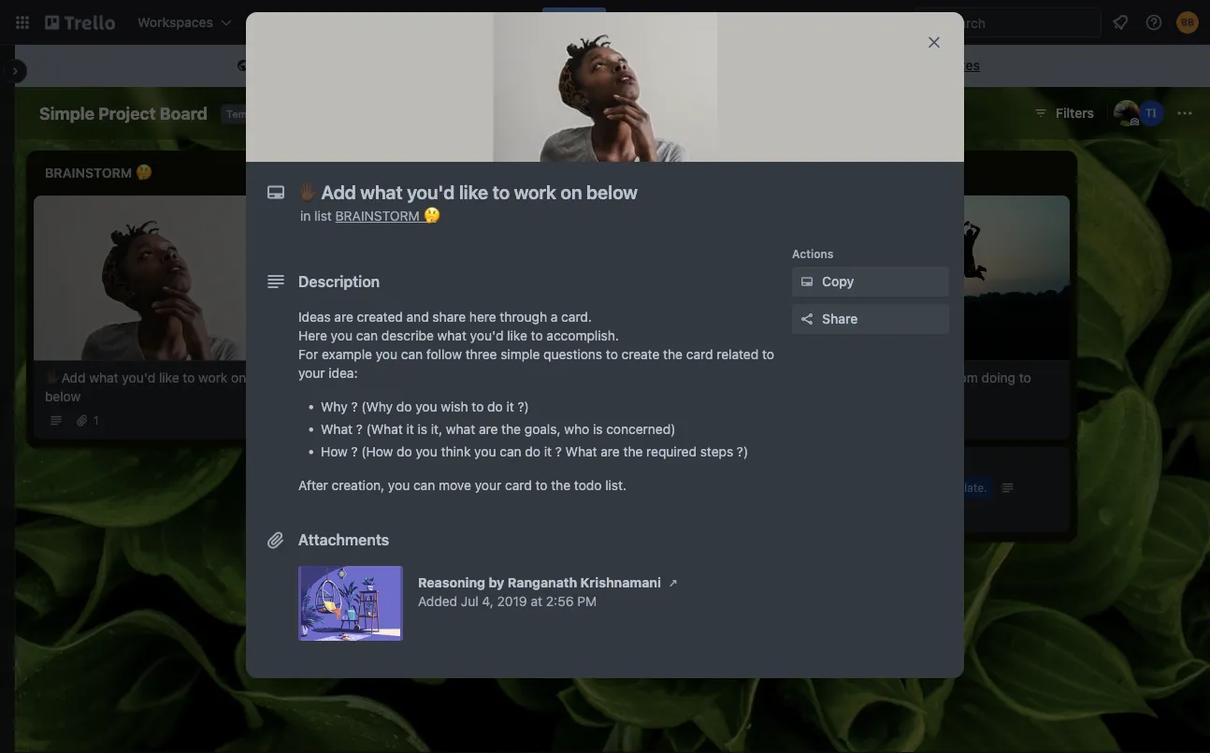 Task type: locate. For each thing, give the bounding box(es) containing it.
reasoning
[[418, 575, 486, 590]]

who
[[564, 421, 590, 437]]

2 horizontal spatial are
[[601, 444, 620, 459]]

to right related
[[762, 347, 775, 362]]

move for ✋🏿 move anything from doing to done here
[[859, 370, 891, 385]]

1 ✋🏿 from the left
[[45, 370, 58, 385]]

0 horizontal spatial anything
[[363, 370, 415, 385]]

1 vertical spatial a
[[551, 309, 558, 325]]

added
[[418, 594, 458, 609]]

1 down ✋🏿 add what you'd like to work on below
[[94, 414, 99, 427]]

is
[[286, 58, 295, 73], [418, 421, 428, 437], [593, 421, 603, 437], [917, 482, 925, 495]]

1 horizontal spatial template
[[753, 58, 808, 73]]

1
[[333, 395, 338, 409], [94, 414, 99, 427], [599, 414, 604, 427]]

to left todo
[[536, 478, 548, 493]]

to
[[566, 58, 578, 73], [531, 328, 543, 343], [606, 347, 618, 362], [762, 347, 775, 362], [183, 370, 195, 385], [1020, 370, 1032, 385], [472, 399, 484, 414], [536, 478, 548, 493]]

0 vertical spatial from
[[720, 58, 749, 73]]

2 vertical spatial a
[[928, 482, 935, 495]]

you right think
[[475, 444, 496, 459]]

2 horizontal spatial it
[[544, 444, 552, 459]]

1 vertical spatial what
[[89, 370, 118, 385]]

you'd up three
[[470, 328, 504, 343]]

here right share at the left top of the page
[[470, 309, 496, 325]]

0 vertical spatial what
[[437, 328, 467, 343]]

it
[[507, 399, 514, 414], [407, 421, 414, 437], [544, 444, 552, 459]]

are up list.
[[601, 444, 620, 459]]

this card is a template.
[[864, 482, 988, 495]]

0 horizontal spatial you'd
[[122, 370, 155, 385]]

1 horizontal spatial this
[[864, 482, 887, 495]]

0 vertical spatial on
[[474, 58, 489, 73]]

are right it,
[[479, 421, 498, 437]]

to left work
[[183, 370, 195, 385]]

1 horizontal spatial on
[[474, 58, 489, 73]]

1 vertical spatial are
[[479, 421, 498, 437]]

2 move from the left
[[859, 370, 891, 385]]

like inside ✋🏿 add what you'd like to work on below
[[159, 370, 179, 385]]

a inside the ideas are created and share here through a card. here you can describe what you'd like to accomplish. for example you can follow three simple questions to create the card related to your idea:
[[551, 309, 558, 325]]

follow
[[427, 347, 462, 362]]

✋🏿 add what you'd like to work on below
[[45, 370, 246, 404]]

(why
[[361, 399, 393, 414]]

✋🏿 move anything 'ready' here link
[[311, 368, 528, 387]]

3 ✋🏿 from the left
[[842, 370, 855, 385]]

your down for
[[298, 365, 325, 381]]

move
[[327, 370, 360, 385], [859, 370, 891, 385]]

this
[[256, 58, 282, 73], [864, 482, 887, 495]]

?) right steps
[[737, 444, 749, 459]]

2 vertical spatial are
[[601, 444, 620, 459]]

describe
[[382, 328, 434, 343]]

share
[[433, 309, 466, 325]]

what down who
[[566, 444, 597, 459]]

move up done
[[859, 370, 891, 385]]

todo
[[574, 478, 602, 493]]

from right 'board'
[[720, 58, 749, 73]]

0 horizontal spatial ✋🏿
[[45, 370, 58, 385]]

1 vertical spatial like
[[159, 370, 179, 385]]

do right (how
[[397, 444, 412, 459]]

a left card. at left top
[[551, 309, 558, 325]]

card left template.
[[890, 482, 913, 495]]

show menu image
[[1176, 104, 1195, 123]]

to inside ✋🏿 add what you'd like to work on below
[[183, 370, 195, 385]]

1 horizontal spatial like
[[507, 328, 528, 343]]

what right add
[[89, 370, 118, 385]]

reasoning by ranganath krishnamani
[[418, 575, 661, 590]]

1 horizontal spatial 1
[[333, 395, 338, 409]]

the right create
[[663, 347, 683, 362]]

why  ? (why do you wish to do it ?) what ? (what it  is it, what are the goals, who is concerned) how  ? (how do you think you can do it ? what are the required steps ?)
[[321, 399, 749, 459]]

can left move
[[414, 478, 435, 493]]

create
[[554, 15, 595, 30], [636, 58, 677, 73]]

1 vertical spatial what
[[566, 444, 597, 459]]

anything down share button in the right of the page
[[895, 370, 947, 385]]

what down share at the left top of the page
[[437, 328, 467, 343]]

like up simple
[[507, 328, 528, 343]]

on right anyone
[[474, 58, 489, 73]]

a left public on the left top
[[299, 58, 306, 73]]

1 horizontal spatial card
[[687, 347, 713, 362]]

✋🏿 inside ✋🏿 move anything from doing to done here
[[842, 370, 855, 385]]

template.
[[938, 482, 988, 495]]

do down goals,
[[525, 444, 541, 459]]

can
[[356, 328, 378, 343], [401, 347, 423, 362], [500, 444, 522, 459], [414, 478, 435, 493]]

here
[[470, 309, 496, 325], [464, 370, 491, 385], [876, 388, 903, 404]]

can right think
[[500, 444, 522, 459]]

you'd
[[470, 328, 504, 343], [122, 370, 155, 385]]

create left 'board'
[[636, 58, 677, 73]]

like inside the ideas are created and share here through a card. here you can describe what you'd like to accomplish. for example you can follow three simple questions to create the card related to your idea:
[[507, 328, 528, 343]]

✋🏿 move anything 'ready' here
[[311, 370, 491, 385]]

here down three
[[464, 370, 491, 385]]

1 move from the left
[[327, 370, 360, 385]]

example
[[322, 347, 372, 362]]

1 horizontal spatial ?)
[[737, 444, 749, 459]]

the left goals,
[[502, 421, 521, 437]]

this right sm image
[[256, 58, 282, 73]]

anything up (why
[[363, 370, 415, 385]]

a left template.
[[928, 482, 935, 495]]

sm image
[[234, 57, 253, 76]]

?)
[[518, 399, 529, 414], [737, 444, 749, 459]]

1 horizontal spatial from
[[950, 370, 978, 385]]

✋🏿 for ✋🏿 move anything 'ready' here
[[311, 370, 324, 385]]

like left work
[[159, 370, 179, 385]]

from
[[720, 58, 749, 73], [950, 370, 978, 385]]

0 horizontal spatial 1
[[94, 414, 99, 427]]

your inside the ideas are created and share here through a card. here you can describe what you'd like to accomplish. for example you can follow three simple questions to create the card related to your idea:
[[298, 365, 325, 381]]

what up how
[[321, 421, 353, 437]]

✋🏿 up done
[[842, 370, 855, 385]]

1 anything from the left
[[363, 370, 415, 385]]

are right "ideas"
[[334, 309, 353, 325]]

card down why  ? (why do you wish to do it ?) what ? (what it  is it, what are the goals, who is concerned) how  ? (how do you think you can do it ? what are the required steps ?)
[[505, 478, 532, 493]]

move down example
[[327, 370, 360, 385]]

None text field
[[289, 175, 907, 209]]

simple
[[39, 103, 94, 123]]

Search field
[[937, 8, 1101, 36]]

board
[[160, 103, 208, 123]]

1 vertical spatial this
[[864, 482, 887, 495]]

card left related
[[687, 347, 713, 362]]

1 vertical spatial your
[[475, 478, 502, 493]]

1 horizontal spatial it
[[507, 399, 514, 414]]

on
[[474, 58, 489, 73], [231, 370, 246, 385]]

on right work
[[231, 370, 246, 385]]

0 vertical spatial a
[[299, 58, 306, 73]]

✋🏿 for ✋🏿 move anything from doing to done here
[[842, 370, 855, 385]]

Board name text field
[[30, 98, 217, 128]]

0 horizontal spatial create
[[554, 15, 595, 30]]

? right how
[[351, 444, 358, 459]]

0 horizontal spatial on
[[231, 370, 246, 385]]

0 horizontal spatial this
[[256, 58, 282, 73]]

sm image right krishnamani
[[664, 574, 683, 592]]

on inside ✋🏿 add what you'd like to work on below
[[231, 370, 246, 385]]

here inside ✋🏿 move anything from doing to done here
[[876, 388, 903, 404]]

0 vertical spatial are
[[334, 309, 353, 325]]

✋🏿 up below
[[45, 370, 58, 385]]

you down (how
[[388, 478, 410, 493]]

1 horizontal spatial move
[[859, 370, 891, 385]]

sm image inside copy link
[[798, 272, 817, 291]]

1 horizontal spatial create
[[636, 58, 677, 73]]

1 horizontal spatial a
[[551, 309, 558, 325]]

0 horizontal spatial your
[[298, 365, 325, 381]]

here right done
[[876, 388, 903, 404]]

0 horizontal spatial from
[[720, 58, 749, 73]]

0 horizontal spatial template
[[350, 58, 403, 73]]

pm
[[578, 594, 597, 609]]

2 anything from the left
[[895, 370, 947, 385]]

1 horizontal spatial your
[[475, 478, 502, 493]]

templates
[[919, 58, 980, 73]]

to left create
[[606, 347, 618, 362]]

idea:
[[329, 365, 358, 381]]

list
[[314, 208, 332, 224]]

0 vertical spatial you'd
[[470, 328, 504, 343]]

0 horizontal spatial like
[[159, 370, 179, 385]]

create for create
[[554, 15, 595, 30]]

0 horizontal spatial move
[[327, 370, 360, 385]]

open information menu image
[[1145, 13, 1164, 32]]

1 vertical spatial from
[[950, 370, 978, 385]]

1 vertical spatial it
[[407, 421, 414, 437]]

add
[[62, 370, 86, 385]]

sm image
[[798, 272, 817, 291], [664, 574, 683, 592]]

1 right who
[[599, 414, 604, 427]]

template left explore
[[753, 58, 808, 73]]

you'd right add
[[122, 370, 155, 385]]

what
[[321, 421, 353, 437], [566, 444, 597, 459]]

it down simple
[[507, 399, 514, 414]]

0 vertical spatial your
[[298, 365, 325, 381]]

like
[[507, 328, 528, 343], [159, 370, 179, 385]]

1 horizontal spatial you'd
[[470, 328, 504, 343]]

0 vertical spatial like
[[507, 328, 528, 343]]

0 vertical spatial sm image
[[798, 272, 817, 291]]

template
[[350, 58, 403, 73], [753, 58, 808, 73]]

this for this is a public template for anyone on the internet to copy.
[[256, 58, 282, 73]]

1 down idea:
[[333, 395, 338, 409]]

0 horizontal spatial are
[[334, 309, 353, 325]]

you up it,
[[416, 399, 437, 414]]

0 vertical spatial create
[[554, 15, 595, 30]]

creation,
[[332, 478, 385, 493]]

create inside 'button'
[[554, 15, 595, 30]]

can inside why  ? (why do you wish to do it ?) what ? (what it  is it, what are the goals, who is concerned) how  ? (how do you think you can do it ? what are the required steps ?)
[[500, 444, 522, 459]]

this left template.
[[864, 482, 887, 495]]

you
[[331, 328, 353, 343], [376, 347, 398, 362], [416, 399, 437, 414], [416, 444, 438, 459], [475, 444, 496, 459], [388, 478, 410, 493]]

sm image for reasoning by ranganath krishnamani
[[664, 574, 683, 592]]

move inside ✋🏿 move anything from doing to done here
[[859, 370, 891, 385]]

your right move
[[475, 478, 502, 493]]

done
[[842, 388, 872, 404]]

do right (why
[[397, 399, 412, 414]]

move for ✋🏿 move anything 'ready' here
[[327, 370, 360, 385]]

1 horizontal spatial are
[[479, 421, 498, 437]]

1 horizontal spatial ✋🏿
[[311, 370, 324, 385]]

2 vertical spatial what
[[446, 421, 475, 437]]

1 vertical spatial create
[[636, 58, 677, 73]]

from left doing
[[950, 370, 978, 385]]

0 horizontal spatial sm image
[[664, 574, 683, 592]]

2 vertical spatial here
[[876, 388, 903, 404]]

1 vertical spatial sm image
[[664, 574, 683, 592]]

2 horizontal spatial 1
[[599, 414, 604, 427]]

move
[[439, 478, 471, 493]]

ideas are created and share here through a card. here you can describe what you'd like to accomplish. for example you can follow three simple questions to create the card related to your idea:
[[298, 309, 775, 381]]

to inside ✋🏿 move anything from doing to done here
[[1020, 370, 1032, 385]]

you down it,
[[416, 444, 438, 459]]

1 horizontal spatial sm image
[[798, 272, 817, 291]]

✋🏿 down for
[[311, 370, 324, 385]]

to right wish
[[472, 399, 484, 414]]

anything for 'ready'
[[363, 370, 415, 385]]

? right why
[[351, 399, 358, 414]]

the left internet
[[492, 58, 512, 73]]

0 vertical spatial this
[[256, 58, 282, 73]]

it right (what
[[407, 421, 414, 437]]

to right doing
[[1020, 370, 1032, 385]]

questions
[[544, 347, 603, 362]]

anything inside ✋🏿 move anything from doing to done here
[[895, 370, 947, 385]]

1 vertical spatial on
[[231, 370, 246, 385]]

0 vertical spatial ?)
[[518, 399, 529, 414]]

what up think
[[446, 421, 475, 437]]

2 horizontal spatial ✋🏿
[[842, 370, 855, 385]]

it down goals,
[[544, 444, 552, 459]]

2 ✋🏿 from the left
[[311, 370, 324, 385]]

sm image for actions
[[798, 272, 817, 291]]

explore more templates link
[[823, 51, 992, 80]]

bob builder (bobbuilder40) image
[[1177, 11, 1199, 34]]

1 horizontal spatial anything
[[895, 370, 947, 385]]

jul
[[461, 594, 479, 609]]

1 horizontal spatial what
[[566, 444, 597, 459]]

the
[[492, 58, 512, 73], [663, 347, 683, 362], [502, 421, 521, 437], [624, 444, 643, 459], [551, 478, 571, 493]]

0 vertical spatial here
[[470, 309, 496, 325]]

here inside the ideas are created and share here through a card. here you can describe what you'd like to accomplish. for example you can follow three simple questions to create the card related to your idea:
[[470, 309, 496, 325]]

✋🏿
[[45, 370, 58, 385], [311, 370, 324, 385], [842, 370, 855, 385]]

you up '✋🏿 move anything 'ready' here'
[[376, 347, 398, 362]]

2 horizontal spatial card
[[890, 482, 913, 495]]

1 vertical spatial you'd
[[122, 370, 155, 385]]

what inside why  ? (why do you wish to do it ?) what ? (what it  is it, what are the goals, who is concerned) how  ? (how do you think you can do it ? what are the required steps ?)
[[446, 421, 475, 437]]

anyone
[[427, 58, 470, 73]]

?
[[351, 399, 358, 414], [356, 421, 363, 437], [351, 444, 358, 459], [555, 444, 562, 459]]

create up "copy."
[[554, 15, 595, 30]]

0 vertical spatial it
[[507, 399, 514, 414]]

filters
[[1056, 105, 1095, 121]]

0 horizontal spatial what
[[321, 421, 353, 437]]

the inside the ideas are created and share here through a card. here you can describe what you'd like to accomplish. for example you can follow three simple questions to create the card related to your idea:
[[663, 347, 683, 362]]

template left for
[[350, 58, 403, 73]]

0 horizontal spatial it
[[407, 421, 414, 437]]

explore more templates
[[834, 58, 980, 73]]

2 vertical spatial it
[[544, 444, 552, 459]]

anything
[[363, 370, 415, 385], [895, 370, 947, 385]]

share button
[[792, 304, 950, 334]]

0 horizontal spatial card
[[505, 478, 532, 493]]

sm image down actions
[[798, 272, 817, 291]]

✋🏿 inside ✋🏿 add what you'd like to work on below
[[45, 370, 58, 385]]

?) up goals,
[[518, 399, 529, 414]]

card.
[[562, 309, 592, 325]]

2 horizontal spatial a
[[928, 482, 935, 495]]

to left "copy."
[[566, 58, 578, 73]]

added jul 4, 2019 at 2:56 pm
[[418, 594, 597, 609]]

after
[[298, 478, 328, 493]]



Task type: describe. For each thing, give the bounding box(es) containing it.
at
[[531, 594, 543, 609]]

for
[[406, 58, 423, 73]]

why
[[321, 399, 348, 414]]

trello inspiration (inspiringtaco) image
[[1139, 100, 1165, 126]]

copy
[[822, 274, 854, 289]]

'ready'
[[419, 370, 460, 385]]

by
[[489, 575, 505, 590]]

0 notifications image
[[1110, 11, 1132, 34]]

required
[[647, 444, 697, 459]]

attachments
[[298, 531, 389, 549]]

is left template.
[[917, 482, 925, 495]]

template
[[226, 108, 273, 120]]

work
[[198, 370, 228, 385]]

dmugisha (dmugisha) image
[[1114, 100, 1140, 126]]

board
[[681, 58, 717, 73]]

share
[[822, 311, 858, 327]]

description
[[298, 273, 380, 290]]

and
[[407, 309, 429, 325]]

in list brainstorm 🤔
[[300, 208, 436, 224]]

what inside ✋🏿 add what you'd like to work on below
[[89, 370, 118, 385]]

you'd inside the ideas are created and share here through a card. here you can describe what you'd like to accomplish. for example you can follow three simple questions to create the card related to your idea:
[[470, 328, 504, 343]]

? down goals,
[[555, 444, 562, 459]]

the down concerned)
[[624, 444, 643, 459]]

from inside ✋🏿 move anything from doing to done here
[[950, 370, 978, 385]]

in
[[300, 208, 311, 224]]

create button
[[543, 7, 606, 37]]

below
[[45, 388, 81, 404]]

1 vertical spatial here
[[464, 370, 491, 385]]

can down "created"
[[356, 328, 378, 343]]

copy.
[[582, 58, 614, 73]]

after creation, you can move your card to the todo list.
[[298, 478, 627, 493]]

simple
[[501, 347, 540, 362]]

switch to… image
[[13, 13, 32, 32]]

4,
[[482, 594, 494, 609]]

explore
[[834, 58, 880, 73]]

1 template from the left
[[350, 58, 403, 73]]

the left todo
[[551, 478, 571, 493]]

here
[[298, 328, 327, 343]]

brainstorm 🤔 link
[[336, 208, 436, 224]]

what inside the ideas are created and share here through a card. here you can describe what you'd like to accomplish. for example you can follow three simple questions to create the card related to your idea:
[[437, 328, 467, 343]]

0 vertical spatial what
[[321, 421, 353, 437]]

more
[[884, 58, 915, 73]]

✋🏿 for ✋🏿 add what you'd like to work on below
[[45, 370, 58, 385]]

copy link
[[792, 267, 950, 297]]

ranganath
[[508, 575, 577, 590]]

on for anyone
[[474, 58, 489, 73]]

goals,
[[525, 421, 561, 437]]

to inside why  ? (why do you wish to do it ?) what ? (what it  is it, what are the goals, who is concerned) how  ? (how do you think you can do it ? what are the required steps ?)
[[472, 399, 484, 414]]

🤔
[[423, 208, 436, 224]]

create board from template
[[636, 58, 808, 73]]

2:56
[[546, 594, 574, 609]]

created
[[357, 309, 403, 325]]

how
[[321, 444, 348, 459]]

ideas
[[298, 309, 331, 325]]

(how
[[361, 444, 393, 459]]

for
[[298, 347, 318, 362]]

project
[[98, 103, 156, 123]]

is right who
[[593, 421, 603, 437]]

do right wish
[[488, 399, 503, 414]]

you up example
[[331, 328, 353, 343]]

(what
[[366, 421, 403, 437]]

through
[[500, 309, 547, 325]]

it,
[[431, 421, 443, 437]]

steps
[[701, 444, 734, 459]]

✋🏿 move anything from doing to done here link
[[842, 368, 1059, 406]]

2 template from the left
[[753, 58, 808, 73]]

actions
[[792, 247, 834, 260]]

accomplish.
[[547, 328, 619, 343]]

concerned)
[[606, 421, 676, 437]]

list.
[[606, 478, 627, 493]]

is left public on the left top
[[286, 58, 295, 73]]

on for work
[[231, 370, 246, 385]]

0 horizontal spatial a
[[299, 58, 306, 73]]

think
[[441, 444, 471, 459]]

brainstorm
[[336, 208, 420, 224]]

is left it,
[[418, 421, 428, 437]]

three
[[466, 347, 497, 362]]

✋🏿 move anything from doing to done here
[[842, 370, 1032, 404]]

create board from template link
[[625, 51, 819, 80]]

create for create board from template
[[636, 58, 677, 73]]

card inside the ideas are created and share here through a card. here you can describe what you'd like to accomplish. for example you can follow three simple questions to create the card related to your idea:
[[687, 347, 713, 362]]

are inside the ideas are created and share here through a card. here you can describe what you'd like to accomplish. for example you can follow three simple questions to create the card related to your idea:
[[334, 309, 353, 325]]

doing
[[982, 370, 1016, 385]]

wish
[[441, 399, 468, 414]]

2019
[[497, 594, 527, 609]]

this is a public template for anyone on the internet to copy.
[[256, 58, 614, 73]]

you'd inside ✋🏿 add what you'd like to work on below
[[122, 370, 155, 385]]

anything for from
[[895, 370, 947, 385]]

public
[[309, 58, 346, 73]]

search image
[[922, 15, 937, 30]]

✋🏿 add what you'd like to work on below link
[[45, 368, 262, 406]]

can down describe
[[401, 347, 423, 362]]

to down through in the left top of the page
[[531, 328, 543, 343]]

? left (what
[[356, 421, 363, 437]]

this for this card is a template.
[[864, 482, 887, 495]]

create
[[622, 347, 660, 362]]

0 horizontal spatial ?)
[[518, 399, 529, 414]]

simple project board
[[39, 103, 208, 123]]

primary element
[[0, 0, 1211, 45]]

filters button
[[1028, 98, 1100, 128]]

1 vertical spatial ?)
[[737, 444, 749, 459]]

internet
[[515, 58, 562, 73]]

related
[[717, 347, 759, 362]]

krishnamani
[[581, 575, 661, 590]]



Task type: vqa. For each thing, say whether or not it's contained in the screenshot.
emails
no



